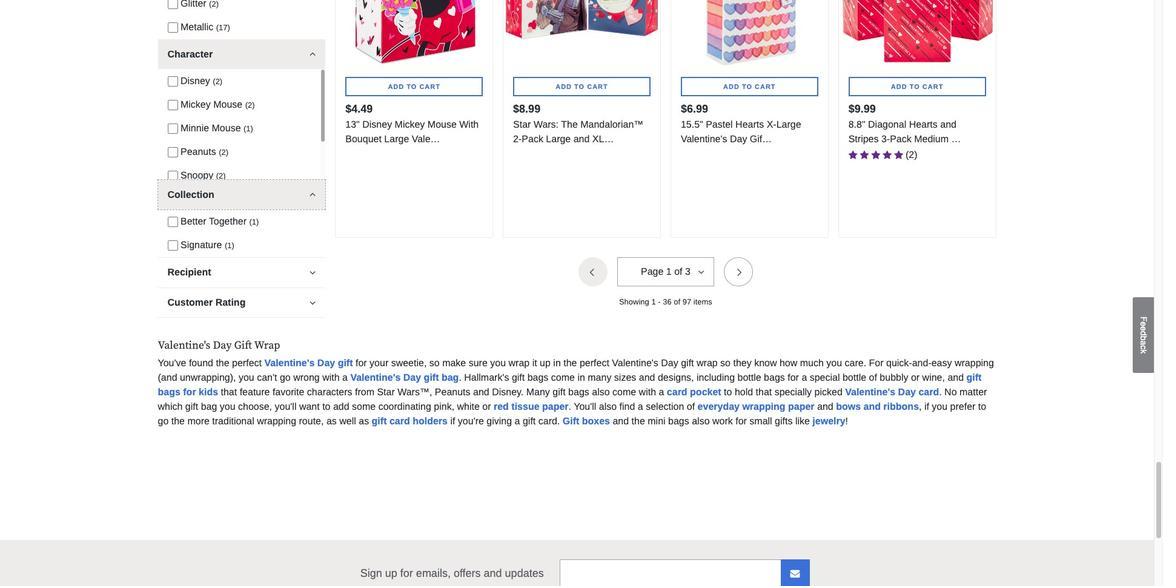 Task type: describe. For each thing, give the bounding box(es) containing it.
bags up you'll
[[569, 387, 590, 397]]

gift up wars™,
[[424, 373, 439, 383]]

day up wars™,
[[404, 373, 421, 383]]

signature (1)
[[181, 240, 234, 250]]

wrapping inside for your sweetie, so make sure you wrap it up in the perfect valentine's day gift wrap so they know how much you care. for quick-and-easy wrapping (and unwrapping), you can't go wrong with a
[[955, 358, 995, 368]]

in inside for your sweetie, so make sure you wrap it up in the perfect valentine's day gift wrap so they know how much you care. for quick-and-easy wrapping (and unwrapping), you can't go wrong with a
[[554, 358, 561, 368]]

1 bottle from the left
[[738, 373, 762, 383]]

day inside $6.99 15.5" pastel hearts x-large valentine's day gif…
[[730, 134, 748, 144]]

customer rating
[[168, 297, 246, 308]]

gift boxes link
[[563, 416, 610, 426]]

…
[[952, 134, 962, 144]]

k
[[1140, 350, 1149, 354]]

$6.99 15.5" pastel hearts x-large valentine's day gif…
[[681, 103, 802, 144]]

and down the picked
[[818, 402, 834, 412]]

. inside . no matter which gift bag you choose, you'll want to add some coordinating pink, white or
[[940, 387, 943, 397]]

bouquet
[[346, 134, 382, 144]]

wars:
[[534, 119, 559, 130]]

0 vertical spatial .
[[459, 373, 462, 383]]

to inside . no matter which gift bag you choose, you'll want to add some coordinating pink, white or
[[323, 402, 331, 412]]

0 horizontal spatial if
[[451, 416, 456, 426]]

mouse for minnie mouse
[[212, 123, 241, 133]]

d
[[1140, 331, 1149, 336]]

you up feature
[[239, 373, 254, 383]]

of inside region
[[674, 298, 681, 307]]

pink,
[[434, 402, 455, 412]]

1 horizontal spatial wrapping
[[743, 402, 786, 412]]

giving
[[487, 416, 512, 426]]

1 perfect from the left
[[232, 358, 262, 368]]

red tissue paper . you'll also find a selection of everyday wrapping paper and bows and ribbons
[[494, 402, 920, 412]]

(2) for peanuts
[[219, 148, 229, 157]]

1 vertical spatial peanuts
[[435, 387, 471, 397]]

go inside , if you prefer to go the more traditional wrapping route, as well as
[[158, 416, 169, 426]]

1 horizontal spatial card
[[667, 387, 688, 397]]

mouse inside $4.49 13" disney mickey mouse with bouquet large vale…
[[428, 119, 457, 130]]

everyday wrapping paper link
[[698, 402, 815, 412]]

cart for $8.99
[[588, 83, 609, 90]]

2 that from the left
[[756, 387, 773, 397]]

traditional
[[212, 416, 254, 426]]

wrapping inside , if you prefer to go the more traditional wrapping route, as well as
[[257, 416, 296, 426]]

better
[[181, 216, 207, 226]]

f
[[1140, 317, 1149, 322]]

found
[[189, 358, 213, 368]]

stripes
[[849, 134, 879, 144]]

gift card holders link
[[372, 416, 448, 426]]

2 so from the left
[[721, 358, 731, 368]]

1 paper from the left
[[543, 402, 569, 412]]

for
[[870, 358, 884, 368]]

find
[[620, 402, 636, 412]]

1 that from the left
[[221, 387, 237, 397]]

they
[[734, 358, 752, 368]]

better together (1)
[[181, 216, 259, 226]]

product list element
[[335, 0, 997, 238]]

add to cart for $9.99
[[892, 83, 944, 90]]

bows
[[837, 402, 861, 412]]

0 horizontal spatial star
[[377, 387, 395, 397]]

(17)
[[216, 23, 230, 32]]

day up wrong
[[318, 358, 335, 368]]

and right sizes
[[639, 373, 656, 383]]

the inside , if you prefer to go the more traditional wrapping route, as well as
[[171, 416, 185, 426]]

everyday
[[698, 402, 740, 412]]

to for $9.99
[[910, 83, 921, 90]]

it
[[533, 358, 538, 368]]

gift card holders if you're giving a gift card. gift boxes and the mini bags also work for small gifts like jewelry !
[[372, 416, 849, 426]]

you up hallmark's
[[491, 358, 506, 368]]

like
[[796, 416, 810, 426]]

1 wrap from the left
[[509, 358, 530, 368]]

feature filters element
[[158, 0, 326, 38]]

add to cart button for $4.49
[[346, 77, 483, 96]]

matter
[[960, 387, 988, 397]]

pack inside $8.99 star wars: the mandalorian™ 2-pack large and xl…
[[522, 134, 544, 144]]

3-
[[882, 134, 891, 144]]

or inside . no matter which gift bag you choose, you'll want to add some coordinating pink, white or
[[483, 402, 491, 412]]

the down find
[[632, 416, 646, 426]]

you're
[[458, 416, 484, 426]]

card.
[[539, 416, 560, 426]]

your
[[370, 358, 389, 368]]

add for $4.49
[[388, 83, 405, 90]]

xl…
[[593, 134, 614, 144]]

(1) for together
[[249, 217, 259, 226]]

many
[[527, 387, 550, 397]]

$9.99 article
[[839, 0, 997, 238]]

and down find
[[613, 416, 629, 426]]

angle down image for character
[[310, 49, 316, 59]]

favorite
[[273, 387, 305, 397]]

for left emails,
[[401, 568, 413, 580]]

ribbons
[[884, 402, 920, 412]]

easy
[[932, 358, 953, 368]]

you'll
[[275, 402, 297, 412]]

angle right image
[[738, 265, 743, 279]]

hold
[[735, 387, 754, 397]]

pastel
[[706, 119, 733, 130]]

bags up many
[[528, 373, 549, 383]]

1 horizontal spatial bag
[[442, 373, 459, 383]]

valentine's day gift wrap
[[158, 339, 280, 353]]

you'll
[[574, 402, 597, 412]]

(and
[[158, 373, 177, 383]]

bags down selection
[[669, 416, 690, 426]]

article containing character
[[158, 39, 326, 234]]

large for $8.99
[[546, 134, 571, 144]]

well
[[340, 416, 356, 426]]

!
[[846, 416, 849, 426]]

disney inside character filters element
[[181, 75, 210, 86]]

you up special
[[827, 358, 843, 368]]

wrap
[[254, 339, 280, 353]]

$9.99 8.8" diagonal hearts and stripes 3-pack medium …
[[849, 103, 962, 144]]

for right the work
[[736, 416, 747, 426]]

quick-
[[887, 358, 913, 368]]

2 bottle from the left
[[843, 373, 867, 383]]

2 e from the top
[[1140, 327, 1149, 331]]

valentine's day gift link
[[265, 358, 353, 368]]

for up specially
[[788, 373, 800, 383]]

f e e d b a c k
[[1140, 317, 1149, 354]]

add for $9.99
[[892, 83, 908, 90]]

valentine's up wrong
[[265, 358, 315, 368]]

character tab
[[158, 39, 326, 69]]

1
[[652, 298, 656, 307]]

care.
[[845, 358, 867, 368]]

$6.99 article
[[671, 0, 829, 238]]

(2) inside mickey mouse (2)
[[245, 100, 255, 109]]

route,
[[299, 416, 324, 426]]

disney (2)
[[181, 75, 223, 86]]

angle down image
[[310, 190, 316, 200]]

Snoopy checkbox
[[168, 171, 178, 181]]

Glitter checkbox
[[168, 0, 178, 9]]

disney inside $4.49 13" disney mickey mouse with bouquet large vale…
[[363, 119, 392, 130]]

to inside , if you prefer to go the more traditional wrapping route, as well as
[[979, 402, 987, 412]]

and down hallmark's
[[473, 387, 490, 397]]

(2) for snoopy
[[216, 171, 226, 180]]

to for $4.49
[[407, 83, 417, 90]]

a down much on the right bottom of page
[[802, 373, 808, 383]]

metallic (17)
[[181, 22, 230, 32]]

a down tissue
[[515, 416, 520, 426]]

perfect inside for your sweetie, so make sure you wrap it up in the perfect valentine's day gift wrap so they know how much you care. for quick-and-easy wrapping (and unwrapping), you can't go wrong with a
[[580, 358, 610, 368]]

valentine's up bows and ribbons link at the bottom of page
[[846, 387, 896, 397]]

a inside for your sweetie, so make sure you wrap it up in the perfect valentine's day gift wrap so they know how much you care. for quick-and-easy wrapping (and unwrapping), you can't go wrong with a
[[343, 373, 348, 383]]

add for $8.99
[[556, 83, 572, 90]]

bags down know
[[765, 373, 786, 383]]

you've
[[158, 358, 186, 368]]

much
[[801, 358, 824, 368]]

x-
[[767, 119, 777, 130]]

picked
[[815, 387, 843, 397]]

mouse for mickey mouse
[[214, 99, 243, 109]]

sizes
[[615, 373, 637, 383]]

0 vertical spatial or
[[912, 373, 920, 383]]

gift down the 'some'
[[372, 416, 387, 426]]

medium
[[915, 134, 949, 144]]

and inside $9.99 8.8" diagonal hearts and stripes 3-pack medium …
[[941, 119, 957, 130]]

$8.99
[[514, 103, 541, 115]]

Mickey Mouse checkbox
[[168, 100, 178, 110]]

character filters element
[[158, 69, 321, 234]]

for your sweetie, so make sure you wrap it up in the perfect valentine's day gift wrap so they know how much you care. for quick-and-easy wrapping (and unwrapping), you can't go wrong with a
[[158, 358, 995, 383]]

day up found
[[213, 339, 232, 353]]

day up 'ribbons'
[[899, 387, 917, 397]]

Disney checkbox
[[168, 76, 178, 87]]

,
[[920, 402, 922, 412]]

valentine's day gift bag . hallmark's gift bags come in many sizes and designs, including bottle bags for a special bottle of bubbly or wine, and
[[351, 373, 967, 383]]

sign up for emails, offers and updates
[[361, 568, 544, 580]]

and inside $8.99 star wars: the mandalorian™ 2-pack large and xl…
[[574, 134, 590, 144]]

valentine's day gift wrap main content
[[0, 0, 1155, 521]]

gift up characters
[[338, 358, 353, 368]]

some
[[352, 402, 376, 412]]

minnie
[[181, 123, 209, 133]]

rating
[[216, 297, 246, 308]]

up inside for your sweetie, so make sure you wrap it up in the perfect valentine's day gift wrap so they know how much you care. for quick-and-easy wrapping (and unwrapping), you can't go wrong with a
[[540, 358, 551, 368]]

red
[[494, 402, 509, 412]]

bows and ribbons link
[[837, 402, 920, 412]]

wrong
[[294, 373, 320, 383]]

mandalorian™
[[581, 119, 644, 130]]

(1) for mouse
[[244, 124, 253, 133]]

snoopy (2)
[[181, 170, 226, 180]]

go inside for your sweetie, so make sure you wrap it up in the perfect valentine's day gift wrap so they know how much you care. for quick-and-easy wrapping (and unwrapping), you can't go wrong with a
[[280, 373, 291, 383]]

character
[[168, 49, 213, 59]]

and right offers at the left bottom
[[484, 568, 502, 580]]

2 wrap from the left
[[697, 358, 718, 368]]

selection
[[646, 402, 685, 412]]

0 vertical spatial also
[[592, 387, 610, 397]]

1 vertical spatial of
[[870, 373, 878, 383]]

peanuts (2)
[[181, 146, 229, 157]]

gift right many
[[553, 387, 566, 397]]

add to cart for $4.49
[[388, 83, 441, 90]]

characters
[[307, 387, 353, 397]]



Task type: locate. For each thing, give the bounding box(es) containing it.
work
[[713, 416, 733, 426]]

0 vertical spatial gift
[[234, 339, 252, 353]]

that right kids
[[221, 387, 237, 397]]

and right the bows
[[864, 402, 881, 412]]

day inside for your sweetie, so make sure you wrap it up in the perfect valentine's day gift wrap so they know how much you care. for quick-and-easy wrapping (and unwrapping), you can't go wrong with a
[[662, 358, 679, 368]]

kids
[[199, 387, 218, 397]]

0 horizontal spatial disney
[[181, 75, 210, 86]]

hearts inside $9.99 8.8" diagonal hearts and stripes 3-pack medium …
[[910, 119, 938, 130]]

with down valentine's day gift bag . hallmark's gift bags come in many sizes and designs, including bottle bags for a special bottle of bubbly or wine, and
[[639, 387, 657, 397]]

2 vertical spatial angle down image
[[310, 298, 316, 308]]

gift down red tissue paper link
[[523, 416, 536, 426]]

prefer
[[951, 402, 976, 412]]

a down valentine's day gift bag . hallmark's gift bags come in many sizes and designs, including bottle bags for a special bottle of bubbly or wine, and
[[659, 387, 665, 397]]

star inside $8.99 star wars: the mandalorian™ 2-pack large and xl…
[[514, 119, 531, 130]]

2 vertical spatial wrapping
[[257, 416, 296, 426]]

go down which
[[158, 416, 169, 426]]

2 horizontal spatial of
[[870, 373, 878, 383]]

mickey inside character filters element
[[181, 99, 211, 109]]

or
[[912, 373, 920, 383], [483, 402, 491, 412]]

0 vertical spatial (1)
[[244, 124, 253, 133]]

(2) right snoopy
[[216, 171, 226, 180]]

perfect up many on the bottom
[[580, 358, 610, 368]]

as down the 'some'
[[359, 416, 369, 426]]

gift
[[234, 339, 252, 353], [563, 416, 580, 426]]

valentine's day card link
[[846, 387, 940, 397]]

valentine's down your
[[351, 373, 401, 383]]

1 horizontal spatial perfect
[[580, 358, 610, 368]]

angle down image inside character tab
[[310, 49, 316, 59]]

if right ,
[[925, 402, 930, 412]]

f e e d b a c k button
[[1134, 297, 1155, 373]]

wrapping up small
[[743, 402, 786, 412]]

0 horizontal spatial come
[[552, 373, 575, 383]]

for inside for your sweetie, so make sure you wrap it up in the perfect valentine's day gift wrap so they know how much you care. for quick-and-easy wrapping (and unwrapping), you can't go wrong with a
[[356, 358, 367, 368]]

to for $6.99
[[743, 83, 753, 90]]

15.5" pastel hearts x-large valentine's day gif… link
[[681, 118, 819, 147]]

offers
[[454, 568, 481, 580]]

gift bags for kids link
[[158, 373, 982, 397]]

1 vertical spatial mickey
[[395, 119, 425, 130]]

valentine's up sizes
[[612, 358, 659, 368]]

0 horizontal spatial of
[[674, 298, 681, 307]]

wrap left "it"
[[509, 358, 530, 368]]

0 horizontal spatial up
[[385, 568, 398, 580]]

1 horizontal spatial gift
[[563, 416, 580, 426]]

peanuts up snoopy
[[181, 146, 216, 157]]

0 vertical spatial of
[[674, 298, 681, 307]]

also up gift card holders if you're giving a gift card. gift boxes and the mini bags also work for small gifts like jewelry ! at the bottom
[[599, 402, 617, 412]]

cart up mandalorian™
[[588, 83, 609, 90]]

recipient
[[168, 267, 211, 277]]

angle down image for recipient
[[310, 268, 316, 277]]

0 vertical spatial in
[[554, 358, 561, 368]]

gift up matter
[[967, 373, 982, 383]]

add up $6.99 15.5" pastel hearts x-large valentine's day gif…
[[724, 83, 740, 90]]

collection tab
[[158, 180, 326, 209]]

1 horizontal spatial .
[[569, 402, 572, 412]]

0 vertical spatial with
[[323, 373, 340, 383]]

also down many on the bottom
[[592, 387, 610, 397]]

$8.99 article
[[503, 0, 661, 238]]

. left the no
[[940, 387, 943, 397]]

add
[[333, 402, 350, 412]]

$9.99
[[849, 103, 876, 115]]

1 vertical spatial star
[[377, 387, 395, 397]]

1 horizontal spatial go
[[280, 373, 291, 383]]

0 vertical spatial angle down image
[[310, 49, 316, 59]]

cart up $9.99 8.8" diagonal hearts and stripes 3-pack medium …
[[923, 83, 944, 90]]

angle down image inside customer rating tab
[[310, 298, 316, 308]]

you
[[491, 358, 506, 368], [827, 358, 843, 368], [239, 373, 254, 383], [220, 402, 236, 412], [933, 402, 948, 412]]

perfect up can't at the left bottom
[[232, 358, 262, 368]]

for left kids
[[183, 387, 196, 397]]

add to cart inside $4.49 'article'
[[388, 83, 441, 90]]

you down the no
[[933, 402, 948, 412]]

b
[[1140, 336, 1149, 341]]

1 as from the left
[[327, 416, 337, 426]]

1 horizontal spatial as
[[359, 416, 369, 426]]

2 horizontal spatial wrapping
[[955, 358, 995, 368]]

peanuts inside character filters element
[[181, 146, 216, 157]]

with
[[323, 373, 340, 383], [639, 387, 657, 397]]

gift inside . no matter which gift bag you choose, you'll want to add some coordinating pink, white or
[[185, 402, 198, 412]]

add to cart for $8.99
[[556, 83, 609, 90]]

add up $9.99 8.8" diagonal hearts and stripes 3-pack medium …
[[892, 83, 908, 90]]

0 horizontal spatial peanuts
[[181, 146, 216, 157]]

region containing $4.49
[[335, 0, 997, 308]]

(2) inside peanuts (2)
[[219, 148, 229, 157]]

go up the favorite
[[280, 373, 291, 383]]

1 horizontal spatial or
[[912, 373, 920, 383]]

card down coordinating
[[390, 416, 410, 426]]

gifts
[[775, 416, 793, 426]]

bag down make
[[442, 373, 459, 383]]

15.5"
[[681, 119, 704, 130]]

0 horizontal spatial gift
[[234, 339, 252, 353]]

if
[[925, 402, 930, 412], [451, 416, 456, 426]]

0 horizontal spatial card
[[390, 416, 410, 426]]

1 horizontal spatial disney
[[363, 119, 392, 130]]

to inside $9.99 article
[[910, 83, 921, 90]]

2 vertical spatial .
[[569, 402, 572, 412]]

2 horizontal spatial large
[[777, 119, 802, 130]]

1 article from the top
[[158, 39, 326, 234]]

0 horizontal spatial that
[[221, 387, 237, 397]]

up right "it"
[[540, 358, 551, 368]]

mouse down mickey mouse (2)
[[212, 123, 241, 133]]

$4.49 13" disney mickey mouse with bouquet large vale…
[[346, 103, 479, 144]]

a right find
[[638, 402, 644, 412]]

tab list
[[158, 0, 326, 318]]

gift inside gift bags for kids
[[967, 373, 982, 383]]

2 vertical spatial also
[[692, 416, 710, 426]]

1 horizontal spatial pack
[[891, 134, 912, 144]]

large for $4.49
[[385, 134, 409, 144]]

the down valentine's day gift wrap
[[216, 358, 230, 368]]

add to cart button up $8.99 star wars: the mandalorian™ 2-pack large and xl…
[[514, 77, 651, 96]]

add to cart up $4.49 13" disney mickey mouse with bouquet large vale…
[[388, 83, 441, 90]]

to left hold
[[725, 387, 733, 397]]

1 vertical spatial go
[[158, 416, 169, 426]]

and down the on the top left
[[574, 134, 590, 144]]

0 vertical spatial disney
[[181, 75, 210, 86]]

go
[[280, 373, 291, 383], [158, 416, 169, 426]]

article
[[158, 39, 326, 234], [158, 180, 326, 257]]

1 horizontal spatial hearts
[[910, 119, 938, 130]]

(1)
[[244, 124, 253, 133], [249, 217, 259, 226], [225, 241, 234, 250]]

1 horizontal spatial in
[[578, 373, 586, 383]]

gift up designs,
[[682, 358, 694, 368]]

1 horizontal spatial star
[[514, 119, 531, 130]]

to up $9.99 8.8" diagonal hearts and stripes 3-pack medium …
[[910, 83, 921, 90]]

valentine's day gift bag link
[[351, 373, 459, 383]]

more
[[188, 416, 210, 426]]

and up …
[[941, 119, 957, 130]]

mickey inside $4.49 13" disney mickey mouse with bouquet large vale…
[[395, 119, 425, 130]]

or left red
[[483, 402, 491, 412]]

hearts up medium
[[910, 119, 938, 130]]

region
[[335, 0, 997, 308]]

1 angle down image from the top
[[310, 49, 316, 59]]

paper up card.
[[543, 402, 569, 412]]

of down card pocket link
[[687, 402, 695, 412]]

0 horizontal spatial mickey
[[181, 99, 211, 109]]

customer rating tab
[[158, 288, 326, 317]]

(1) inside signature (1)
[[225, 241, 234, 250]]

1 so from the left
[[430, 358, 440, 368]]

to inside $4.49 'article'
[[407, 83, 417, 90]]

pack inside $9.99 8.8" diagonal hearts and stripes 3-pack medium …
[[891, 134, 912, 144]]

97
[[683, 298, 692, 307]]

angle down image inside recipient tab
[[310, 268, 316, 277]]

bags inside gift bags for kids
[[158, 387, 181, 397]]

2-
[[514, 134, 522, 144]]

1 horizontal spatial large
[[546, 134, 571, 144]]

to inside $6.99 article
[[743, 83, 753, 90]]

Sign up for emails, offers and updates email field
[[560, 560, 810, 587]]

0 vertical spatial go
[[280, 373, 291, 383]]

wine,
[[923, 373, 946, 383]]

2 perfect from the left
[[580, 358, 610, 368]]

0 vertical spatial if
[[925, 402, 930, 412]]

(2) inside snoopy (2)
[[216, 171, 226, 180]]

(1) inside better together (1)
[[249, 217, 259, 226]]

1 horizontal spatial so
[[721, 358, 731, 368]]

star right from
[[377, 387, 395, 397]]

$6.99
[[681, 103, 709, 115]]

(2) inside $9.99 article
[[906, 150, 918, 160]]

add inside $9.99 article
[[892, 83, 908, 90]]

1 vertical spatial (1)
[[249, 217, 259, 226]]

0 horizontal spatial perfect
[[232, 358, 262, 368]]

0 horizontal spatial hearts
[[736, 119, 765, 130]]

(1) inside minnie mouse (1)
[[244, 124, 253, 133]]

valentine's inside $6.99 15.5" pastel hearts x-large valentine's day gif…
[[681, 134, 728, 144]]

1 horizontal spatial with
[[639, 387, 657, 397]]

a inside "button"
[[1140, 341, 1149, 345]]

0 horizontal spatial large
[[385, 134, 409, 144]]

0 horizontal spatial or
[[483, 402, 491, 412]]

8.8" diagonal hearts and stripes 3-pack medium … link
[[849, 118, 987, 147]]

. down make
[[459, 373, 462, 383]]

the up gift bags for kids link
[[564, 358, 577, 368]]

disney up bouquet
[[363, 119, 392, 130]]

1 vertical spatial with
[[639, 387, 657, 397]]

2 article from the top
[[158, 180, 326, 257]]

add to cart button inside $8.99 article
[[514, 77, 651, 96]]

cart for $4.49
[[420, 83, 441, 90]]

pocket
[[691, 387, 722, 397]]

2 angle down image from the top
[[310, 268, 316, 277]]

pack down diagonal
[[891, 134, 912, 144]]

hearts for $6.99
[[736, 119, 765, 130]]

1 horizontal spatial paper
[[789, 402, 815, 412]]

add to cart inside $8.99 article
[[556, 83, 609, 90]]

0 horizontal spatial as
[[327, 416, 337, 426]]

gif…
[[750, 134, 773, 144]]

add to cart button
[[346, 77, 483, 96], [514, 77, 651, 96], [681, 77, 819, 96], [849, 77, 987, 96]]

also down red tissue paper . you'll also find a selection of everyday wrapping paper and bows and ribbons
[[692, 416, 710, 426]]

hearts inside $6.99 15.5" pastel hearts x-large valentine's day gif…
[[736, 119, 765, 130]]

that feature favorite characters from star wars™, peanuts and disney. many gift bags also come with a card pocket to hold that specially picked valentine's day card
[[218, 387, 940, 397]]

angle left image
[[590, 265, 595, 279]]

collection
[[168, 189, 215, 200]]

bottle up hold
[[738, 373, 762, 383]]

you up traditional
[[220, 402, 236, 412]]

mouse up minnie mouse (1)
[[214, 99, 243, 109]]

(2) up minnie mouse (1)
[[245, 100, 255, 109]]

region inside valentine's day gift wrap main content
[[335, 0, 997, 308]]

the
[[216, 358, 230, 368], [564, 358, 577, 368], [171, 416, 185, 426], [632, 416, 646, 426]]

1 horizontal spatial to
[[725, 387, 733, 397]]

add up $4.49 13" disney mickey mouse with bouquet large vale…
[[388, 83, 405, 90]]

Peanuts checkbox
[[168, 147, 178, 157]]

with inside for your sweetie, so make sure you wrap it up in the perfect valentine's day gift wrap so they know how much you care. for quick-and-easy wrapping (and unwrapping), you can't go wrong with a
[[323, 373, 340, 383]]

the inside for your sweetie, so make sure you wrap it up in the perfect valentine's day gift wrap so they know how much you care. for quick-and-easy wrapping (and unwrapping), you can't go wrong with a
[[564, 358, 577, 368]]

you inside . no matter which gift bag you choose, you'll want to add some coordinating pink, white or
[[220, 402, 236, 412]]

hallmark's
[[465, 373, 510, 383]]

1 vertical spatial up
[[385, 568, 398, 580]]

$4.49 article
[[335, 0, 494, 238]]

0 vertical spatial peanuts
[[181, 146, 216, 157]]

and-
[[913, 358, 932, 368]]

2 horizontal spatial card
[[919, 387, 940, 397]]

paper
[[543, 402, 569, 412], [789, 402, 815, 412]]

tab list inside valentine's day gift wrap main content
[[158, 0, 326, 318]]

if inside , if you prefer to go the more traditional wrapping route, as well as
[[925, 402, 930, 412]]

3 angle down image from the top
[[310, 298, 316, 308]]

1 vertical spatial .
[[940, 387, 943, 397]]

star
[[514, 119, 531, 130], [377, 387, 395, 397]]

add to cart up $9.99 8.8" diagonal hearts and stripes 3-pack medium …
[[892, 83, 944, 90]]

section containing metallic
[[158, 0, 326, 318]]

gift up the disney.
[[512, 373, 525, 383]]

8.8" diagonal hearts and stripes 3-pack medium valentine's day gift bags with tissue paper, image
[[839, 0, 996, 67], [839, 0, 996, 67]]

1 horizontal spatial come
[[613, 387, 637, 397]]

together
[[209, 216, 247, 226]]

cart for $6.99
[[755, 83, 776, 90]]

gift inside for your sweetie, so make sure you wrap it up in the perfect valentine's day gift wrap so they know how much you care. for quick-and-easy wrapping (and unwrapping), you can't go wrong with a
[[682, 358, 694, 368]]

pack down wars:
[[522, 134, 544, 144]]

collection filters element
[[158, 209, 326, 257]]

if down pink,
[[451, 416, 456, 426]]

0 horizontal spatial wrapping
[[257, 416, 296, 426]]

add to cart for $6.99
[[724, 83, 776, 90]]

add to cart button up $9.99 8.8" diagonal hearts and stripes 3-pack medium …
[[849, 77, 987, 96]]

valentine's up the 'you've'
[[158, 339, 210, 353]]

and
[[941, 119, 957, 130], [574, 134, 590, 144], [639, 373, 656, 383], [948, 373, 965, 383], [473, 387, 490, 397], [818, 402, 834, 412], [864, 402, 881, 412], [613, 416, 629, 426], [484, 568, 502, 580]]

come
[[552, 373, 575, 383], [613, 387, 637, 397]]

0 horizontal spatial in
[[554, 358, 561, 368]]

1 vertical spatial gift
[[563, 416, 580, 426]]

$4.49
[[346, 103, 373, 115]]

gift up more on the left of the page
[[185, 402, 198, 412]]

1 horizontal spatial up
[[540, 358, 551, 368]]

section inside valentine's day gift wrap main content
[[158, 0, 326, 318]]

Metallic checkbox
[[168, 22, 178, 33]]

add inside $8.99 article
[[556, 83, 572, 90]]

13" disney mickey mouse with bouquet large vale… link
[[346, 118, 483, 147]]

red tissue paper link
[[494, 402, 569, 412]]

star wars: the mandalorian™ 2-pack large and xl… link
[[514, 118, 651, 147]]

large inside $4.49 13" disney mickey mouse with bouquet large vale…
[[385, 134, 409, 144]]

(1) down together
[[225, 241, 234, 250]]

0 vertical spatial mickey
[[181, 99, 211, 109]]

(2) for disney
[[213, 77, 223, 86]]

vale…
[[412, 134, 440, 144]]

gift bags for kids
[[158, 373, 982, 397]]

1 vertical spatial disney
[[363, 119, 392, 130]]

1 horizontal spatial of
[[687, 402, 695, 412]]

add to cart button for $6.99
[[681, 77, 819, 96]]

0 horizontal spatial .
[[459, 373, 462, 383]]

that
[[221, 387, 237, 397], [756, 387, 773, 397]]

cart inside $4.49 'article'
[[420, 83, 441, 90]]

0 horizontal spatial so
[[430, 358, 440, 368]]

add to cart button up $6.99 15.5" pastel hearts x-large valentine's day gif…
[[681, 77, 819, 96]]

to for $8.99
[[575, 83, 585, 90]]

Minnie Mouse checkbox
[[168, 124, 178, 134]]

8.8"
[[849, 119, 866, 130]]

15.5" pastel hearts x-large valentine's day gift bag with tissue paper, image
[[672, 0, 829, 67], [672, 0, 829, 67]]

cart inside $8.99 article
[[588, 83, 609, 90]]

bottle down care.
[[843, 373, 867, 383]]

how
[[780, 358, 798, 368]]

1 horizontal spatial that
[[756, 387, 773, 397]]

mouse
[[214, 99, 243, 109], [428, 119, 457, 130], [212, 123, 241, 133]]

peanuts
[[181, 146, 216, 157], [435, 387, 471, 397]]

Better Together checkbox
[[168, 217, 178, 227]]

2 horizontal spatial .
[[940, 387, 943, 397]]

1 vertical spatial wrapping
[[743, 402, 786, 412]]

wrapping down you'll
[[257, 416, 296, 426]]

0 horizontal spatial with
[[323, 373, 340, 383]]

star wars: the mandalorian™ 2-pack large and xl valentine's day gift bags, image
[[504, 0, 661, 67], [504, 0, 661, 67]]

add inside $4.49 'article'
[[388, 83, 405, 90]]

as
[[327, 416, 337, 426], [359, 416, 369, 426]]

make
[[443, 358, 466, 368]]

1 horizontal spatial mickey
[[395, 119, 425, 130]]

0 horizontal spatial bag
[[201, 402, 217, 412]]

with
[[460, 119, 479, 130]]

to up $6.99 15.5" pastel hearts x-large valentine's day gif…
[[743, 83, 753, 90]]

add to cart inside $9.99 article
[[892, 83, 944, 90]]

including
[[697, 373, 735, 383]]

0 vertical spatial come
[[552, 373, 575, 383]]

(2) up mickey mouse (2)
[[213, 77, 223, 86]]

wrap up including
[[697, 358, 718, 368]]

1 e from the top
[[1140, 322, 1149, 327]]

you inside , if you prefer to go the more traditional wrapping route, as well as
[[933, 402, 948, 412]]

come up that feature favorite characters from star wars™, peanuts and disney. many gift bags also come with a card pocket to hold that specially picked valentine's day card
[[552, 373, 575, 383]]

mickey mouse (2)
[[181, 99, 255, 109]]

add for $6.99
[[724, 83, 740, 90]]

add to cart inside $6.99 article
[[724, 83, 776, 90]]

c
[[1140, 345, 1149, 350]]

2 vertical spatial (1)
[[225, 241, 234, 250]]

0 vertical spatial bag
[[442, 373, 459, 383]]

as left well
[[327, 416, 337, 426]]

13" disney mickey mouse with bouquet large valentine's day gift bag, image
[[336, 0, 493, 67], [336, 0, 493, 67]]

0 horizontal spatial go
[[158, 416, 169, 426]]

2 vertical spatial of
[[687, 402, 695, 412]]

envelope image
[[791, 569, 801, 579]]

cart for $9.99
[[923, 83, 944, 90]]

coordinating
[[379, 402, 432, 412]]

card pocket link
[[667, 387, 722, 397]]

article containing collection
[[158, 180, 326, 257]]

bag down kids
[[201, 402, 217, 412]]

to
[[407, 83, 417, 90], [575, 83, 585, 90], [743, 83, 753, 90], [910, 83, 921, 90]]

valentine's inside for your sweetie, so make sure you wrap it up in the perfect valentine's day gift wrap so they know how much you care. for quick-and-easy wrapping (and unwrapping), you can't go wrong with a
[[612, 358, 659, 368]]

card down wine,
[[919, 387, 940, 397]]

(1) right together
[[249, 217, 259, 226]]

hearts for $9.99
[[910, 119, 938, 130]]

a up k in the right of the page
[[1140, 341, 1149, 345]]

1 vertical spatial come
[[613, 387, 637, 397]]

angle down image
[[310, 49, 316, 59], [310, 268, 316, 277], [310, 298, 316, 308]]

section
[[158, 0, 326, 318]]

star up the 2-
[[514, 119, 531, 130]]

to up $4.49 13" disney mickey mouse with bouquet large vale…
[[407, 83, 417, 90]]

jewelry link
[[813, 416, 846, 426]]

0 horizontal spatial to
[[323, 402, 331, 412]]

emails,
[[416, 568, 451, 580]]

with up characters
[[323, 373, 340, 383]]

signature
[[181, 240, 222, 250]]

to inside $8.99 article
[[575, 83, 585, 90]]

Signature checkbox
[[168, 241, 178, 251]]

wrap
[[509, 358, 530, 368], [697, 358, 718, 368]]

hearts
[[736, 119, 765, 130], [910, 119, 938, 130]]

2 as from the left
[[359, 416, 369, 426]]

add to cart button inside $6.99 article
[[681, 77, 819, 96]]

the down which
[[171, 416, 185, 426]]

angle down image for customer rating
[[310, 298, 316, 308]]

cart inside $9.99 article
[[923, 83, 944, 90]]

cart
[[420, 83, 441, 90], [588, 83, 609, 90], [755, 83, 776, 90], [923, 83, 944, 90]]

paper up like
[[789, 402, 815, 412]]

0 vertical spatial up
[[540, 358, 551, 368]]

0 horizontal spatial bottle
[[738, 373, 762, 383]]

0 horizontal spatial paper
[[543, 402, 569, 412]]

1 vertical spatial also
[[599, 402, 617, 412]]

2 paper from the left
[[789, 402, 815, 412]]

recipient tab
[[158, 257, 326, 287]]

mickey
[[181, 99, 211, 109], [395, 119, 425, 130]]

0 vertical spatial star
[[514, 119, 531, 130]]

(2) inside disney (2)
[[213, 77, 223, 86]]

0 horizontal spatial wrap
[[509, 358, 530, 368]]

add to cart button inside $4.49 'article'
[[346, 77, 483, 96]]

showing 1 - 36 of 97 items
[[620, 298, 713, 307]]

(2) down minnie mouse (1)
[[219, 148, 229, 157]]

add to cart button inside $9.99 article
[[849, 77, 987, 96]]

add to cart button for $9.99
[[849, 77, 987, 96]]

and up the no
[[948, 373, 965, 383]]

tab list containing metallic
[[158, 0, 326, 318]]

add to cart button for $8.99
[[514, 77, 651, 96]]

0 horizontal spatial pack
[[522, 134, 544, 144]]

large inside $6.99 15.5" pastel hearts x-large valentine's day gif…
[[777, 119, 802, 130]]

for inside gift bags for kids
[[183, 387, 196, 397]]

1 horizontal spatial bottle
[[843, 373, 867, 383]]

white
[[457, 402, 480, 412]]

add inside $6.99 article
[[724, 83, 740, 90]]

bag inside . no matter which gift bag you choose, you'll want to add some coordinating pink, white or
[[201, 402, 217, 412]]

choose,
[[238, 402, 272, 412]]

1 vertical spatial angle down image
[[310, 268, 316, 277]]

large inside $8.99 star wars: the mandalorian™ 2-pack large and xl…
[[546, 134, 571, 144]]

1 vertical spatial bag
[[201, 402, 217, 412]]

sweetie,
[[391, 358, 427, 368]]

cart inside $6.99 article
[[755, 83, 776, 90]]

1 horizontal spatial wrap
[[697, 358, 718, 368]]

add to cart up $6.99 15.5" pastel hearts x-large valentine's day gif…
[[724, 83, 776, 90]]

1 vertical spatial in
[[578, 373, 586, 383]]

disney right disney option
[[181, 75, 210, 86]]

to left add
[[323, 402, 331, 412]]

so
[[430, 358, 440, 368], [721, 358, 731, 368]]

1 horizontal spatial if
[[925, 402, 930, 412]]

bubbly
[[880, 373, 909, 383]]



Task type: vqa. For each thing, say whether or not it's contained in the screenshot.
2nd X from the left
no



